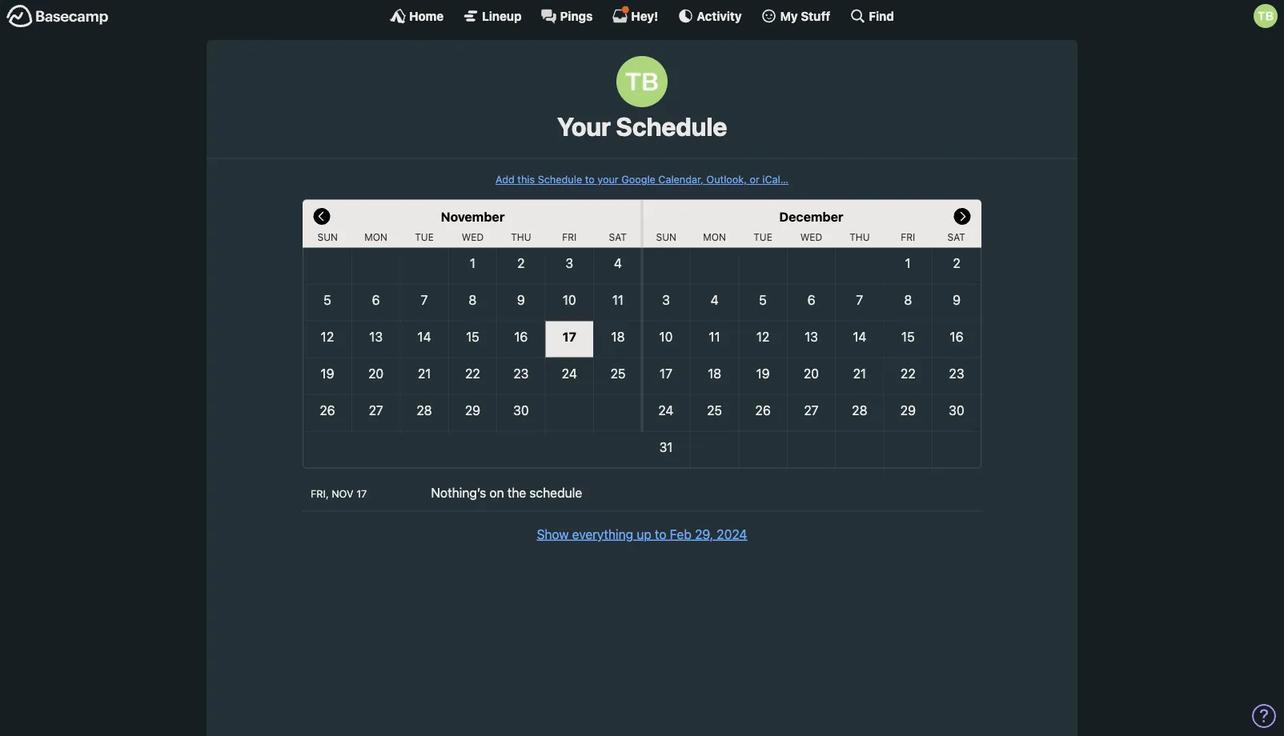 Task type: locate. For each thing, give the bounding box(es) containing it.
to
[[585, 173, 595, 185], [655, 527, 666, 542]]

wed
[[462, 232, 484, 243], [800, 232, 822, 243]]

to right up in the bottom of the page
[[655, 527, 666, 542]]

add this schedule to your google calendar, outlook, or ical…
[[496, 173, 789, 185]]

0 horizontal spatial tue
[[415, 232, 434, 243]]

0 horizontal spatial schedule
[[538, 173, 582, 185]]

up
[[637, 527, 652, 542]]

0 horizontal spatial thu
[[511, 232, 531, 243]]

1 mon from the left
[[365, 232, 387, 243]]

google
[[621, 173, 656, 185]]

1 horizontal spatial mon
[[703, 232, 726, 243]]

1 horizontal spatial wed
[[800, 232, 822, 243]]

switch accounts image
[[6, 4, 109, 29]]

add this schedule to your google calendar, outlook, or ical… link
[[496, 173, 789, 185]]

on
[[490, 485, 504, 500]]

november
[[441, 209, 505, 224]]

nothing's
[[431, 485, 486, 500]]

schedule
[[616, 111, 727, 142], [538, 173, 582, 185]]

this
[[517, 173, 535, 185]]

fri for november
[[562, 232, 577, 243]]

main element
[[0, 0, 1284, 31]]

home
[[409, 9, 444, 23]]

2 wed from the left
[[800, 232, 822, 243]]

2 tue from the left
[[754, 232, 772, 243]]

1 horizontal spatial to
[[655, 527, 666, 542]]

0 horizontal spatial fri
[[562, 232, 577, 243]]

find
[[869, 9, 894, 23]]

sun
[[317, 232, 338, 243], [656, 232, 676, 243]]

1 sat from the left
[[609, 232, 627, 243]]

or
[[750, 173, 760, 185]]

1 horizontal spatial sun
[[656, 232, 676, 243]]

show        everything      up to        feb 29, 2024
[[537, 527, 747, 542]]

to for feb
[[655, 527, 666, 542]]

1 tue from the left
[[415, 232, 434, 243]]

0 horizontal spatial to
[[585, 173, 595, 185]]

wed down the november
[[462, 232, 484, 243]]

my stuff button
[[761, 8, 831, 24]]

1 horizontal spatial sat
[[948, 232, 965, 243]]

schedule right this
[[538, 173, 582, 185]]

0 vertical spatial schedule
[[616, 111, 727, 142]]

2 thu from the left
[[850, 232, 870, 243]]

calendar,
[[658, 173, 704, 185]]

1 fri from the left
[[562, 232, 577, 243]]

2 mon from the left
[[703, 232, 726, 243]]

wed down december
[[800, 232, 822, 243]]

1 vertical spatial to
[[655, 527, 666, 542]]

sat
[[609, 232, 627, 243], [948, 232, 965, 243]]

find button
[[850, 8, 894, 24]]

my stuff
[[780, 9, 831, 23]]

tim burton image
[[616, 56, 668, 107]]

my
[[780, 9, 798, 23]]

december
[[779, 209, 843, 224]]

1 thu from the left
[[511, 232, 531, 243]]

1 horizontal spatial thu
[[850, 232, 870, 243]]

0 horizontal spatial wed
[[462, 232, 484, 243]]

tue
[[415, 232, 434, 243], [754, 232, 772, 243]]

0 horizontal spatial mon
[[365, 232, 387, 243]]

2 sun from the left
[[656, 232, 676, 243]]

schedule up calendar,
[[616, 111, 727, 142]]

wed for november
[[462, 232, 484, 243]]

2024
[[717, 527, 747, 542]]

add
[[496, 173, 515, 185]]

1 wed from the left
[[462, 232, 484, 243]]

1 horizontal spatial fri
[[901, 232, 915, 243]]

your schedule
[[557, 111, 727, 142]]

thu
[[511, 232, 531, 243], [850, 232, 870, 243]]

1 horizontal spatial schedule
[[616, 111, 727, 142]]

activity link
[[678, 8, 742, 24]]

feb
[[670, 527, 692, 542]]

show
[[537, 527, 569, 542]]

1 vertical spatial schedule
[[538, 173, 582, 185]]

fri for december
[[901, 232, 915, 243]]

mon
[[365, 232, 387, 243], [703, 232, 726, 243]]

pings
[[560, 9, 593, 23]]

sun for december
[[656, 232, 676, 243]]

fri
[[562, 232, 577, 243], [901, 232, 915, 243]]

2 sat from the left
[[948, 232, 965, 243]]

17
[[356, 488, 367, 500]]

pings button
[[541, 8, 593, 24]]

0 horizontal spatial sun
[[317, 232, 338, 243]]

to inside button
[[655, 527, 666, 542]]

2 fri from the left
[[901, 232, 915, 243]]

schedule
[[530, 485, 582, 500]]

0 horizontal spatial sat
[[609, 232, 627, 243]]

nov
[[332, 488, 354, 500]]

home link
[[390, 8, 444, 24]]

to left your
[[585, 173, 595, 185]]

0 vertical spatial to
[[585, 173, 595, 185]]

1 sun from the left
[[317, 232, 338, 243]]

lineup
[[482, 9, 522, 23]]

1 horizontal spatial tue
[[754, 232, 772, 243]]



Task type: describe. For each thing, give the bounding box(es) containing it.
ical…
[[762, 173, 789, 185]]

tue for november
[[415, 232, 434, 243]]

outlook,
[[706, 173, 747, 185]]

fri,
[[311, 488, 329, 500]]

thu for december
[[850, 232, 870, 243]]

fri, nov 17
[[311, 488, 367, 500]]

sat for november
[[609, 232, 627, 243]]

lineup link
[[463, 8, 522, 24]]

hey! button
[[612, 6, 658, 24]]

stuff
[[801, 9, 831, 23]]

hey!
[[631, 9, 658, 23]]

your
[[557, 111, 611, 142]]

everything
[[572, 527, 633, 542]]

to for your
[[585, 173, 595, 185]]

mon for december
[[703, 232, 726, 243]]

thu for november
[[511, 232, 531, 243]]

activity
[[697, 9, 742, 23]]

nothing's on the schedule
[[431, 485, 582, 500]]

tue for december
[[754, 232, 772, 243]]

show        everything      up to        feb 29, 2024 button
[[537, 525, 747, 544]]

mon for november
[[365, 232, 387, 243]]

the
[[507, 485, 526, 500]]

wed for december
[[800, 232, 822, 243]]

29,
[[695, 527, 713, 542]]

sat for december
[[948, 232, 965, 243]]

your
[[597, 173, 619, 185]]

sun for november
[[317, 232, 338, 243]]

tim burton image
[[1254, 4, 1278, 28]]



Task type: vqa. For each thing, say whether or not it's contained in the screenshot.
on
yes



